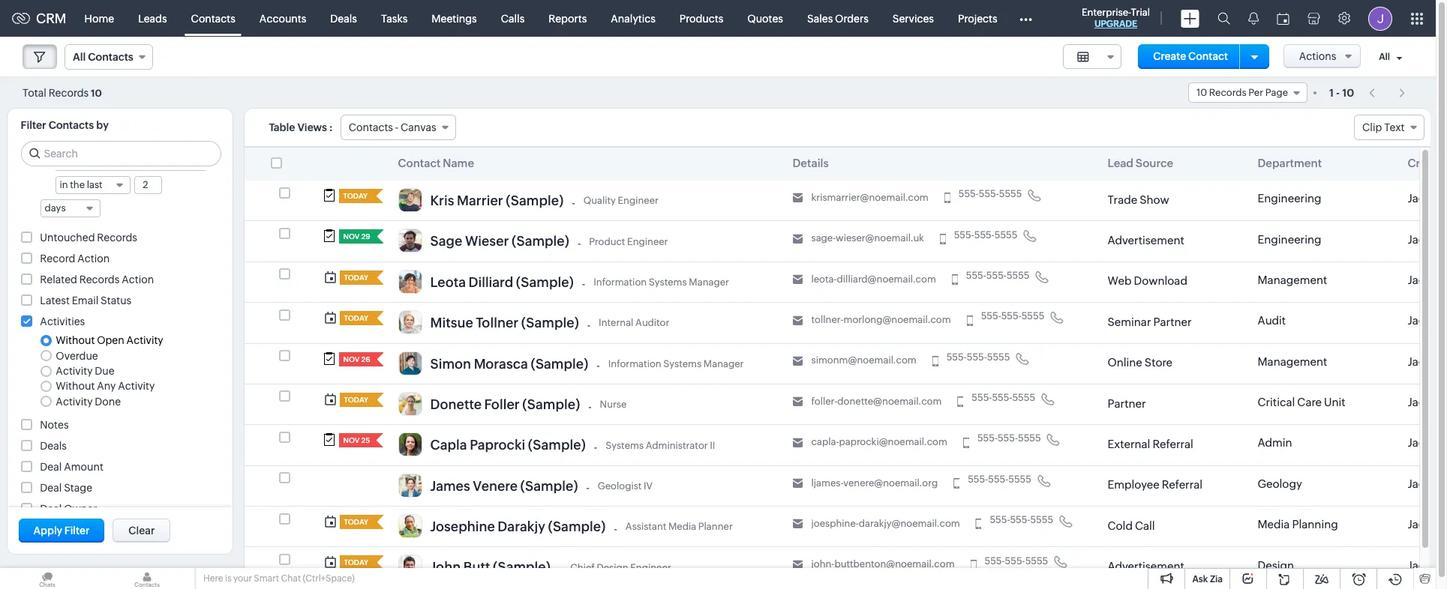 Task type: describe. For each thing, give the bounding box(es) containing it.
trial
[[1131, 7, 1150, 18]]

capla-paprocki@noemail.com
[[812, 437, 948, 448]]

advertisement for sage wieser (sample)
[[1108, 234, 1185, 247]]

management for leota dilliard (sample)
[[1258, 274, 1328, 287]]

josephine
[[430, 519, 495, 535]]

nov for capla
[[343, 437, 360, 445]]

meetings link
[[420, 0, 489, 36]]

dilliard@noemail.com
[[837, 274, 936, 285]]

sage-wieser@noemail.uk
[[812, 233, 924, 244]]

geologist iv
[[598, 481, 653, 492]]

size image
[[1077, 50, 1089, 64]]

mitsue tollner (sample)
[[430, 315, 579, 331]]

iv
[[644, 481, 653, 492]]

engineering for kris marrier (sample)
[[1258, 192, 1322, 205]]

by
[[96, 119, 109, 131]]

leads
[[138, 12, 167, 24]]

jacob for josephine darakjy (sample)
[[1408, 519, 1439, 531]]

john butt (sample) link
[[430, 560, 551, 580]]

leota dilliard (sample)
[[430, 274, 574, 290]]

overdue
[[56, 350, 98, 362]]

foller
[[484, 397, 520, 413]]

administrator
[[646, 440, 708, 451]]

engineer for sage wieser (sample)
[[627, 236, 668, 247]]

today for mitsue tollner (sample)
[[344, 314, 369, 323]]

filter inside button
[[64, 525, 90, 537]]

jacob s for john butt (sample)
[[1408, 559, 1447, 572]]

sage-wieser@noemail.uk link
[[812, 233, 924, 245]]

all for all
[[1379, 52, 1390, 62]]

jacob for capla paprocki (sample)
[[1408, 437, 1439, 450]]

wieser@noemail.uk
[[836, 233, 924, 244]]

advertisement for john butt (sample)
[[1108, 561, 1185, 573]]

reports
[[549, 12, 587, 24]]

home link
[[72, 0, 126, 36]]

external referral
[[1108, 438, 1194, 451]]

0 vertical spatial filter
[[21, 119, 46, 131]]

jacob for sage wieser (sample)
[[1408, 233, 1439, 246]]

venere@noemail.org
[[844, 478, 938, 489]]

morlong@noemail.com
[[844, 314, 951, 326]]

trade
[[1108, 193, 1138, 206]]

nov 26 link
[[339, 352, 370, 367]]

untouched
[[40, 232, 95, 244]]

contacts right leads
[[191, 12, 235, 24]]

- for sage wieser (sample)
[[578, 238, 581, 250]]

records for related
[[79, 274, 120, 286]]

create menu image
[[1181, 9, 1200, 27]]

record action
[[40, 253, 110, 265]]

jacob s for josephine darakjy (sample)
[[1408, 519, 1447, 531]]

systems for leota dilliard (sample)
[[649, 277, 687, 288]]

chats image
[[0, 569, 95, 590]]

10 Records Per Page field
[[1189, 83, 1308, 103]]

clip
[[1363, 122, 1382, 134]]

canvas profile image image for kris marrier (sample)
[[398, 188, 422, 212]]

due
[[95, 365, 114, 377]]

information for simon morasca (sample)
[[608, 358, 662, 370]]

jacob for simon morasca (sample)
[[1408, 355, 1439, 368]]

donette
[[430, 397, 482, 413]]

capla-
[[812, 437, 839, 448]]

nov for simon
[[343, 355, 360, 364]]

simon morasca (sample) link
[[430, 356, 589, 376]]

audit
[[1258, 315, 1286, 327]]

(sample) for capla paprocki (sample)
[[528, 438, 586, 453]]

filter contacts by
[[21, 119, 109, 131]]

(sample) for sage wieser (sample)
[[512, 234, 569, 249]]

nov 25
[[343, 437, 370, 445]]

web
[[1108, 275, 1132, 288]]

seminar
[[1108, 316, 1151, 329]]

10 for 1 - 10
[[1343, 87, 1354, 99]]

stage
[[64, 482, 92, 494]]

capla
[[430, 438, 467, 453]]

smart
[[254, 574, 279, 585]]

- for josephine darakjy (sample)
[[614, 524, 617, 536]]

jacob s for capla paprocki (sample)
[[1408, 437, 1447, 450]]

employee
[[1108, 479, 1160, 492]]

quality
[[584, 195, 616, 207]]

deal for deal stage
[[40, 482, 62, 494]]

jacob for kris marrier (sample)
[[1408, 192, 1439, 205]]

darakjy@noemail.com
[[859, 518, 960, 530]]

today for leota dilliard (sample)
[[344, 274, 369, 282]]

contacts image
[[100, 569, 194, 590]]

kris marrier (sample)
[[430, 193, 564, 209]]

icon_mail image for simon morasca (sample)
[[793, 356, 803, 367]]

related
[[40, 274, 77, 286]]

(sample) for josephine darakjy (sample)
[[548, 519, 606, 535]]

analytics link
[[599, 0, 668, 36]]

(sample) for leota dilliard (sample)
[[516, 274, 574, 290]]

- for mitsue tollner (sample)
[[587, 320, 591, 332]]

amount
[[64, 461, 103, 473]]

- for simon morasca (sample)
[[597, 360, 600, 372]]

26
[[361, 355, 370, 364]]

s for sage wieser (sample)
[[1441, 233, 1447, 246]]

2 vertical spatial engineer
[[630, 562, 671, 574]]

auditor
[[636, 318, 670, 329]]

canvas profile image image for simon morasca (sample)
[[398, 352, 422, 376]]

marrier
[[457, 193, 503, 209]]

mitsue tollner (sample) link
[[430, 315, 579, 335]]

search image
[[1218, 12, 1231, 25]]

without any activity
[[56, 381, 155, 393]]

systems administrator ii
[[606, 440, 715, 451]]

- for leota dilliard (sample)
[[582, 279, 585, 291]]

quotes link
[[736, 0, 795, 36]]

geology
[[1258, 478, 1302, 491]]

search element
[[1209, 0, 1240, 37]]

(sample) for john butt (sample)
[[493, 560, 551, 576]]

engineer for kris marrier (sample)
[[618, 195, 659, 207]]

canvas profile image image for capla paprocki (sample)
[[398, 433, 422, 457]]

james venere (sample)
[[430, 478, 578, 494]]

activity right any
[[118, 381, 155, 393]]

icon_mail image for josephine darakjy (sample)
[[793, 520, 803, 530]]

venere
[[473, 478, 518, 494]]

0 vertical spatial action
[[77, 253, 110, 265]]

all contacts
[[73, 51, 133, 63]]

jacob s for donette foller (sample)
[[1408, 396, 1447, 409]]

referral for james venere (sample)
[[1162, 479, 1203, 492]]

jacob for donette foller (sample)
[[1408, 396, 1439, 409]]

page
[[1266, 87, 1288, 98]]

10 for total records 10
[[91, 87, 102, 99]]

john-buttbenton@noemail.com link
[[812, 559, 955, 571]]

assistant
[[626, 522, 667, 533]]

jacob for james venere (sample)
[[1408, 478, 1439, 491]]

s for mitsue tollner (sample)
[[1441, 315, 1447, 327]]

analytics
[[611, 12, 656, 24]]

today link for josephine darakjy (sample)
[[340, 515, 370, 530]]

ask zia
[[1193, 575, 1223, 585]]

calls
[[501, 12, 525, 24]]

cold call
[[1108, 520, 1155, 533]]

deal for deal owner
[[40, 503, 62, 515]]

care
[[1298, 396, 1322, 409]]

management for simon morasca (sample)
[[1258, 355, 1328, 368]]

in the last field
[[55, 176, 130, 194]]

status
[[101, 295, 131, 307]]

tasks link
[[369, 0, 420, 36]]

10 records per page
[[1197, 87, 1288, 98]]

0 horizontal spatial design
[[597, 562, 629, 574]]

- for donette foller (sample)
[[588, 401, 592, 413]]

records for 10
[[1209, 87, 1247, 98]]

donette foller (sample) link
[[430, 397, 580, 417]]

deal amount
[[40, 461, 103, 473]]

(sample) for mitsue tollner (sample)
[[521, 315, 579, 331]]

chat
[[281, 574, 301, 585]]

contacts left by at the top of page
[[49, 119, 94, 131]]

jacob for mitsue tollner (sample)
[[1408, 315, 1439, 327]]

records for untouched
[[97, 232, 137, 244]]

contacts inside field
[[349, 122, 393, 134]]

records for total
[[49, 87, 89, 99]]

jacob s for james venere (sample)
[[1408, 478, 1447, 491]]

days field
[[40, 200, 100, 218]]

projects
[[958, 12, 998, 24]]

canvas profile image image for leota dilliard (sample)
[[398, 270, 422, 294]]

today link for leota dilliard (sample)
[[340, 271, 370, 285]]

butt
[[464, 560, 490, 576]]

clip text
[[1363, 122, 1405, 134]]

leota dilliard (sample) link
[[430, 274, 574, 294]]

jacob for john butt (sample)
[[1408, 559, 1439, 572]]

tollner-morlong@noemail.com
[[812, 314, 951, 326]]

1 vertical spatial contact
[[398, 157, 441, 170]]

latest
[[40, 295, 70, 307]]

open
[[97, 335, 124, 347]]

employee referral
[[1108, 479, 1203, 492]]

deal stage
[[40, 482, 92, 494]]

calls link
[[489, 0, 537, 36]]

product
[[589, 236, 625, 247]]

- for capla paprocki (sample)
[[594, 442, 597, 454]]

none field size
[[1063, 44, 1121, 69]]



Task type: locate. For each thing, give the bounding box(es) containing it.
icon_mail image for kris marrier (sample)
[[793, 193, 803, 204]]

canvas profile image image left kris in the top of the page
[[398, 188, 422, 212]]

(sample) for kris marrier (sample)
[[506, 193, 564, 209]]

today link for kris marrier (sample)
[[339, 189, 370, 203]]

jacob s for simon morasca (sample)
[[1408, 355, 1447, 368]]

per
[[1249, 87, 1264, 98]]

all down profile element at the top of page
[[1379, 52, 1390, 62]]

enterprise-
[[1082, 7, 1131, 18]]

engineering for sage wieser (sample)
[[1258, 233, 1322, 246]]

1 vertical spatial filter
[[64, 525, 90, 537]]

icon_mail image left leota-
[[793, 275, 803, 285]]

tasks
[[381, 12, 408, 24]]

morasca
[[474, 356, 528, 372]]

1 horizontal spatial contact
[[1188, 50, 1228, 62]]

0 vertical spatial without
[[56, 335, 95, 347]]

without up overdue
[[56, 335, 95, 347]]

canvas profile image image left capla
[[398, 433, 422, 457]]

10 canvas profile image image from the top
[[398, 556, 422, 580]]

2 s from the top
[[1441, 233, 1447, 246]]

2 vertical spatial systems
[[606, 440, 644, 451]]

engineer right quality
[[618, 195, 659, 207]]

today for john butt (sample)
[[344, 559, 369, 568]]

canvas profile image image left josephine
[[398, 515, 422, 539]]

- for john butt (sample)
[[559, 564, 562, 576]]

views
[[297, 122, 327, 134]]

:
[[329, 122, 333, 134]]

systems up geologist iv
[[606, 440, 644, 451]]

nov left 26
[[343, 355, 360, 364]]

information systems manager for leota dilliard (sample)
[[594, 277, 729, 288]]

all inside field
[[73, 51, 86, 63]]

s for capla paprocki (sample)
[[1441, 437, 1447, 450]]

0 vertical spatial information systems manager
[[594, 277, 729, 288]]

jacob s for sage wieser (sample)
[[1408, 233, 1447, 246]]

4 canvas profile image image from the top
[[398, 311, 422, 335]]

0 horizontal spatial contact
[[398, 157, 441, 170]]

- for james venere (sample)
[[586, 483, 590, 495]]

0 horizontal spatial media
[[669, 522, 696, 533]]

signals image
[[1249, 12, 1259, 25]]

action up "status"
[[122, 274, 154, 286]]

icon_mail image left joesphine- at the right bottom of page
[[793, 520, 803, 530]]

meetings
[[432, 12, 477, 24]]

All Contacts field
[[65, 44, 153, 70]]

6 jacob from the top
[[1408, 396, 1439, 409]]

deal up the deal stage
[[40, 461, 62, 473]]

10 up by at the top of page
[[91, 87, 102, 99]]

krismarrier@noemail.com link
[[812, 192, 929, 204]]

2 engineering from the top
[[1258, 233, 1322, 246]]

canvas profile image image left simon
[[398, 352, 422, 376]]

systems
[[649, 277, 687, 288], [664, 358, 702, 370], [606, 440, 644, 451]]

mitsue
[[430, 315, 473, 331]]

web download
[[1108, 275, 1188, 288]]

manager for leota dilliard (sample)
[[689, 277, 729, 288]]

9 jacob from the top
[[1408, 519, 1439, 531]]

chief
[[570, 562, 595, 574]]

1 - 10
[[1330, 87, 1354, 99]]

engineer right product
[[627, 236, 668, 247]]

canvas profile image image for sage wieser (sample)
[[398, 229, 422, 253]]

1 vertical spatial information systems manager
[[608, 358, 744, 370]]

contact inside button
[[1188, 50, 1228, 62]]

29
[[361, 233, 370, 241]]

0 horizontal spatial action
[[77, 253, 110, 265]]

5 jacob from the top
[[1408, 355, 1439, 368]]

engineer down assistant on the left
[[630, 562, 671, 574]]

6 s from the top
[[1441, 396, 1447, 409]]

signals element
[[1240, 0, 1268, 37]]

- inside field
[[395, 122, 399, 134]]

external
[[1108, 438, 1151, 451]]

name
[[443, 157, 474, 170]]

1 horizontal spatial design
[[1258, 559, 1294, 572]]

icon_mail image for james venere (sample)
[[793, 479, 803, 489]]

darakjy
[[498, 519, 545, 535]]

s for leota dilliard (sample)
[[1441, 274, 1447, 287]]

activity down overdue
[[56, 365, 93, 377]]

services
[[893, 12, 934, 24]]

canvas profile image image for donette foller (sample)
[[398, 392, 422, 416]]

details
[[793, 157, 829, 170]]

icon_mail image for leota dilliard (sample)
[[793, 275, 803, 285]]

10 icon_mail image from the top
[[793, 560, 803, 571]]

(sample) for james venere (sample)
[[520, 478, 578, 494]]

total
[[23, 87, 46, 99]]

1 s from the top
[[1441, 192, 1447, 205]]

records up 'latest email status'
[[79, 274, 120, 286]]

icon_mail image down details
[[793, 193, 803, 204]]

buttbenton@noemail.com
[[835, 559, 955, 571]]

0 horizontal spatial filter
[[21, 119, 46, 131]]

s for kris marrier (sample)
[[1441, 192, 1447, 205]]

0 vertical spatial systems
[[649, 277, 687, 288]]

1 horizontal spatial all
[[1379, 52, 1390, 62]]

today link for mitsue tollner (sample)
[[340, 311, 370, 326]]

canvas profile image image left leota
[[398, 270, 422, 294]]

s for simon morasca (sample)
[[1441, 355, 1447, 368]]

(sample) up sage wieser (sample)
[[506, 193, 564, 209]]

tollner-
[[812, 314, 844, 326]]

canvas profile image image for james venere (sample)
[[398, 474, 422, 498]]

1 vertical spatial advertisement
[[1108, 561, 1185, 573]]

Contacts - Canvas field
[[340, 115, 456, 140]]

1 canvas profile image image from the top
[[398, 188, 422, 212]]

deals left tasks
[[330, 12, 357, 24]]

s for donette foller (sample)
[[1441, 396, 1447, 409]]

nov left '29'
[[343, 233, 360, 241]]

555-555-5555
[[959, 188, 1022, 200], [954, 229, 1018, 240], [966, 270, 1030, 281], [981, 311, 1045, 322], [947, 352, 1010, 363], [972, 392, 1036, 404], [978, 433, 1041, 444], [968, 474, 1032, 485], [990, 515, 1054, 526], [985, 556, 1048, 567]]

all for all contacts
[[73, 51, 86, 63]]

1 vertical spatial partner
[[1108, 397, 1146, 410]]

canvas profile image image left james
[[398, 474, 422, 498]]

zia
[[1210, 575, 1223, 585]]

2 canvas profile image image from the top
[[398, 229, 422, 253]]

9 jacob s from the top
[[1408, 519, 1447, 531]]

Clip Text field
[[1354, 115, 1425, 140]]

s for james venere (sample)
[[1441, 478, 1447, 491]]

1 vertical spatial without
[[56, 381, 95, 393]]

create contact
[[1154, 50, 1228, 62]]

referral right external
[[1153, 438, 1194, 451]]

0 vertical spatial engineering
[[1258, 192, 1322, 205]]

4 jacob from the top
[[1408, 315, 1439, 327]]

critical
[[1258, 396, 1295, 409]]

canvas profile image image left sage
[[398, 229, 422, 253]]

1 vertical spatial deal
[[40, 482, 62, 494]]

jacob s for kris marrier (sample)
[[1408, 192, 1447, 205]]

(sample) up chief
[[548, 519, 606, 535]]

partner down "online"
[[1108, 397, 1146, 410]]

manager
[[689, 277, 729, 288], [704, 358, 744, 370]]

calendar image
[[1277, 12, 1290, 24]]

activity right open on the bottom of page
[[126, 335, 163, 347]]

the
[[70, 179, 85, 191]]

today for kris marrier (sample)
[[343, 192, 368, 200]]

1 icon_mail image from the top
[[793, 193, 803, 204]]

s for john butt (sample)
[[1441, 559, 1447, 572]]

(sample) for simon morasca (sample)
[[531, 356, 589, 372]]

action up related records action
[[77, 253, 110, 265]]

(sample) up "darakjy"
[[520, 478, 578, 494]]

planner
[[698, 522, 733, 533]]

10 inside total records 10
[[91, 87, 102, 99]]

(sample) right wieser
[[512, 234, 569, 249]]

0 vertical spatial contact
[[1188, 50, 1228, 62]]

1 vertical spatial manager
[[704, 358, 744, 370]]

information systems manager up auditor
[[594, 277, 729, 288]]

without for without any activity
[[56, 381, 95, 393]]

orders
[[835, 12, 869, 24]]

7 s from the top
[[1441, 437, 1447, 450]]

1 vertical spatial action
[[122, 274, 154, 286]]

nurse
[[600, 399, 627, 411]]

2 horizontal spatial 10
[[1343, 87, 1354, 99]]

9 icon_mail image from the top
[[793, 520, 803, 530]]

1 without from the top
[[56, 335, 95, 347]]

canvas profile image image for mitsue tollner (sample)
[[398, 311, 422, 335]]

design down media planning
[[1258, 559, 1294, 572]]

ljames-venere@noemail.org
[[812, 478, 938, 489]]

canvas profile image image left "donette"
[[398, 392, 422, 416]]

1 horizontal spatial media
[[1258, 519, 1290, 531]]

jacob for leota dilliard (sample)
[[1408, 274, 1439, 287]]

0 vertical spatial information
[[594, 277, 647, 288]]

(sample) right foller
[[522, 397, 580, 413]]

today for donette foller (sample)
[[344, 396, 369, 404]]

s for josephine darakjy (sample)
[[1441, 519, 1447, 531]]

canvas profile image image for josephine darakjy (sample)
[[398, 515, 422, 539]]

records inside 10 records per page field
[[1209, 87, 1247, 98]]

josephine darakjy (sample) link
[[430, 519, 606, 539]]

lead source
[[1108, 157, 1174, 170]]

john-buttbenton@noemail.com
[[812, 559, 955, 571]]

icon_mail image for sage wieser (sample)
[[793, 234, 803, 244]]

None text field
[[135, 177, 162, 194]]

icon_mobile image
[[944, 193, 950, 204], [940, 234, 946, 244], [952, 275, 958, 285], [967, 316, 973, 326], [932, 356, 938, 367], [958, 397, 964, 408], [963, 438, 969, 448], [954, 479, 960, 489], [976, 520, 982, 530], [971, 560, 977, 571]]

3 icon_mail image from the top
[[793, 275, 803, 285]]

information systems manager down auditor
[[608, 358, 744, 370]]

10 inside 10 records per page field
[[1197, 87, 1207, 98]]

josephine darakjy (sample)
[[430, 519, 606, 535]]

table views :
[[269, 122, 333, 134]]

0 vertical spatial management
[[1258, 274, 1328, 287]]

9 canvas profile image image from the top
[[398, 515, 422, 539]]

accounts
[[260, 12, 306, 24]]

10 down create contact button
[[1197, 87, 1207, 98]]

(sample) right the morasca
[[531, 356, 589, 372]]

2 deal from the top
[[40, 482, 62, 494]]

0 vertical spatial manager
[[689, 277, 729, 288]]

0 vertical spatial engineer
[[618, 195, 659, 207]]

1 horizontal spatial deals
[[330, 12, 357, 24]]

media left planner
[[669, 522, 696, 533]]

4 icon_mail image from the top
[[793, 316, 803, 326]]

1 vertical spatial deals
[[40, 440, 67, 452]]

1 vertical spatial management
[[1258, 355, 1328, 368]]

0 vertical spatial partner
[[1154, 316, 1192, 329]]

profile image
[[1369, 6, 1393, 30]]

navigation
[[1362, 82, 1414, 104]]

advertisement up web download
[[1108, 234, 1185, 247]]

1 nov from the top
[[343, 233, 360, 241]]

nov 25 link
[[339, 434, 370, 448]]

ask
[[1193, 575, 1208, 585]]

7 jacob s from the top
[[1408, 437, 1447, 450]]

1 horizontal spatial partner
[[1154, 316, 1192, 329]]

advertisement down call
[[1108, 561, 1185, 573]]

john
[[430, 560, 461, 576]]

5 icon_mail image from the top
[[793, 356, 803, 367]]

1 management from the top
[[1258, 274, 1328, 287]]

9 s from the top
[[1441, 519, 1447, 531]]

3 nov from the top
[[343, 437, 360, 445]]

icon_mail image left ljames-
[[793, 479, 803, 489]]

- for kris marrier (sample)
[[572, 197, 575, 209]]

icon_mail image for mitsue tollner (sample)
[[793, 316, 803, 326]]

seminar partner
[[1108, 316, 1192, 329]]

action
[[77, 253, 110, 265], [122, 274, 154, 286]]

Search text field
[[21, 142, 220, 166]]

systems down auditor
[[664, 358, 702, 370]]

0 vertical spatial deals
[[330, 12, 357, 24]]

canvas profile image image left john
[[398, 556, 422, 580]]

icon_mail image for donette foller (sample)
[[793, 397, 803, 408]]

systems up auditor
[[649, 277, 687, 288]]

0 vertical spatial nov
[[343, 233, 360, 241]]

1 vertical spatial engineer
[[627, 236, 668, 247]]

canvas profile image image left mitsue
[[398, 311, 422, 335]]

0 vertical spatial referral
[[1153, 438, 1194, 451]]

partner down download
[[1154, 316, 1192, 329]]

7 jacob from the top
[[1408, 437, 1439, 450]]

admin
[[1258, 437, 1292, 450]]

8 jacob s from the top
[[1408, 478, 1447, 491]]

quality engineer
[[584, 195, 659, 207]]

1 jacob from the top
[[1408, 192, 1439, 205]]

deal up apply
[[40, 503, 62, 515]]

0 horizontal spatial all
[[73, 51, 86, 63]]

3 jacob from the top
[[1408, 274, 1439, 287]]

canvas profile image image
[[398, 188, 422, 212], [398, 229, 422, 253], [398, 270, 422, 294], [398, 311, 422, 335], [398, 352, 422, 376], [398, 392, 422, 416], [398, 433, 422, 457], [398, 474, 422, 498], [398, 515, 422, 539], [398, 556, 422, 580]]

5 canvas profile image image from the top
[[398, 352, 422, 376]]

filter down 'total'
[[21, 119, 46, 131]]

3 deal from the top
[[40, 503, 62, 515]]

(sample) right dilliard
[[516, 274, 574, 290]]

notes
[[40, 419, 69, 431]]

activity due
[[56, 365, 114, 377]]

without for without open activity
[[56, 335, 95, 347]]

(sample) inside 'link'
[[522, 397, 580, 413]]

3 canvas profile image image from the top
[[398, 270, 422, 294]]

2 vertical spatial deal
[[40, 503, 62, 515]]

today for josephine darakjy (sample)
[[344, 518, 369, 527]]

donette foller (sample)
[[430, 397, 580, 413]]

1 vertical spatial nov
[[343, 355, 360, 364]]

4 s from the top
[[1441, 315, 1447, 327]]

media down geology
[[1258, 519, 1290, 531]]

icon_mail image left the sage-
[[793, 234, 803, 244]]

1 horizontal spatial 10
[[1197, 87, 1207, 98]]

information down the internal auditor
[[608, 358, 662, 370]]

sage
[[430, 234, 463, 249]]

4 jacob s from the top
[[1408, 315, 1447, 327]]

leota-
[[812, 274, 837, 285]]

0 horizontal spatial deals
[[40, 440, 67, 452]]

1 vertical spatial information
[[608, 358, 662, 370]]

8 canvas profile image image from the top
[[398, 474, 422, 498]]

2 jacob s from the top
[[1408, 233, 1447, 246]]

0 vertical spatial advertisement
[[1108, 234, 1185, 247]]

3 jacob s from the top
[[1408, 274, 1447, 287]]

icon_mail image
[[793, 193, 803, 204], [793, 234, 803, 244], [793, 275, 803, 285], [793, 316, 803, 326], [793, 356, 803, 367], [793, 397, 803, 408], [793, 438, 803, 448], [793, 479, 803, 489], [793, 520, 803, 530], [793, 560, 803, 571]]

contact right the create
[[1188, 50, 1228, 62]]

referral
[[1153, 438, 1194, 451], [1162, 479, 1203, 492]]

8 icon_mail image from the top
[[793, 479, 803, 489]]

8 s from the top
[[1441, 478, 1447, 491]]

here is your smart chat (ctrl+space)
[[203, 574, 355, 585]]

2 advertisement from the top
[[1108, 561, 1185, 573]]

deal left the 'stage'
[[40, 482, 62, 494]]

ljames-venere@noemail.org link
[[812, 478, 938, 490]]

6 canvas profile image image from the top
[[398, 392, 422, 416]]

2 jacob from the top
[[1408, 233, 1439, 246]]

media planning
[[1258, 519, 1338, 531]]

8 jacob from the top
[[1408, 478, 1439, 491]]

sales orders
[[807, 12, 869, 24]]

canvas
[[401, 122, 436, 134]]

deal for deal amount
[[40, 461, 62, 473]]

(sample) down josephine darakjy (sample) link
[[493, 560, 551, 576]]

design right chief
[[597, 562, 629, 574]]

today link for john butt (sample)
[[340, 556, 370, 571]]

5 s from the top
[[1441, 355, 1447, 368]]

nov 29
[[343, 233, 370, 241]]

10 jacob from the top
[[1408, 559, 1439, 572]]

2 icon_mail image from the top
[[793, 234, 803, 244]]

icon_mail image for john butt (sample)
[[793, 560, 803, 571]]

all up total records 10
[[73, 51, 86, 63]]

5 jacob s from the top
[[1408, 355, 1447, 368]]

source
[[1136, 157, 1174, 170]]

10 jacob s from the top
[[1408, 559, 1447, 572]]

1 engineering from the top
[[1258, 192, 1322, 205]]

john-
[[812, 559, 835, 571]]

0 horizontal spatial partner
[[1108, 397, 1146, 410]]

1 jacob s from the top
[[1408, 192, 1447, 205]]

is
[[225, 574, 232, 585]]

product engineer
[[589, 236, 668, 247]]

1 deal from the top
[[40, 461, 62, 473]]

7 icon_mail image from the top
[[793, 438, 803, 448]]

10 s from the top
[[1441, 559, 1447, 572]]

contact down 'canvas'
[[398, 157, 441, 170]]

simon morasca (sample)
[[430, 356, 589, 372]]

filter down owner
[[64, 525, 90, 537]]

1 horizontal spatial filter
[[64, 525, 90, 537]]

2 vertical spatial nov
[[343, 437, 360, 445]]

1 vertical spatial systems
[[664, 358, 702, 370]]

(sample) inside 'link'
[[531, 356, 589, 372]]

online
[[1108, 357, 1143, 369]]

without down activity due
[[56, 381, 95, 393]]

icon_mail image left foller-
[[793, 397, 803, 408]]

(sample) right tollner
[[521, 315, 579, 331]]

manager for simon morasca (sample)
[[704, 358, 744, 370]]

1 vertical spatial referral
[[1162, 479, 1203, 492]]

referral for capla paprocki (sample)
[[1153, 438, 1194, 451]]

management
[[1258, 274, 1328, 287], [1258, 355, 1328, 368]]

0 horizontal spatial 10
[[91, 87, 102, 99]]

information systems manager for simon morasca (sample)
[[608, 358, 744, 370]]

information for leota dilliard (sample)
[[594, 277, 647, 288]]

management up audit
[[1258, 274, 1328, 287]]

icon_mail image left capla-
[[793, 438, 803, 448]]

7 canvas profile image image from the top
[[398, 433, 422, 457]]

information up internal
[[594, 277, 647, 288]]

today link for donette foller (sample)
[[340, 393, 370, 407]]

contacts right the :
[[349, 122, 393, 134]]

unit
[[1324, 396, 1346, 409]]

nov left the 25
[[343, 437, 360, 445]]

james venere (sample) link
[[430, 478, 578, 498]]

1 vertical spatial engineering
[[1258, 233, 1322, 246]]

profile element
[[1360, 0, 1402, 36]]

activity up notes
[[56, 396, 93, 408]]

records up "filter contacts by"
[[49, 87, 89, 99]]

icon_mail image left john-
[[793, 560, 803, 571]]

icon_mail image left tollner-
[[793, 316, 803, 326]]

(sample) right paprocki
[[528, 438, 586, 453]]

0 vertical spatial deal
[[40, 461, 62, 473]]

6 jacob s from the top
[[1408, 396, 1447, 409]]

crm link
[[12, 11, 66, 26]]

(sample) for donette foller (sample)
[[522, 397, 580, 413]]

jacob s for mitsue tollner (sample)
[[1408, 315, 1447, 327]]

10 right "1"
[[1343, 87, 1354, 99]]

records up related records action
[[97, 232, 137, 244]]

management up critical care unit
[[1258, 355, 1328, 368]]

create menu element
[[1172, 0, 1209, 36]]

kris marrier (sample) link
[[430, 193, 564, 213]]

deals down notes
[[40, 440, 67, 452]]

1 horizontal spatial action
[[122, 274, 154, 286]]

email
[[72, 295, 99, 307]]

2 without from the top
[[56, 381, 95, 393]]

2 nov from the top
[[343, 355, 360, 364]]

nov for sage
[[343, 233, 360, 241]]

(ctrl+space)
[[303, 574, 355, 585]]

records left per
[[1209, 87, 1247, 98]]

referral right the employee
[[1162, 479, 1203, 492]]

canvas profile image image for john butt (sample)
[[398, 556, 422, 580]]

contacts link
[[179, 0, 247, 36]]

None field
[[1063, 44, 1121, 69], [54, 153, 207, 171], [54, 153, 207, 171]]

related records action
[[40, 274, 154, 286]]

capla paprocki (sample)
[[430, 438, 586, 453]]

2 management from the top
[[1258, 355, 1328, 368]]

icon_mail image left simonm@noemail.com link
[[793, 356, 803, 367]]

6 icon_mail image from the top
[[793, 397, 803, 408]]

jacob s for leota dilliard (sample)
[[1408, 274, 1447, 287]]

Other Modules field
[[1010, 6, 1042, 30]]

contacts down home
[[88, 51, 133, 63]]

geologist
[[598, 481, 642, 492]]

contacts inside field
[[88, 51, 133, 63]]

1 advertisement from the top
[[1108, 234, 1185, 247]]

joesphine-
[[812, 518, 859, 530]]

25
[[361, 437, 370, 445]]

3 s from the top
[[1441, 274, 1447, 287]]



Task type: vqa. For each thing, say whether or not it's contained in the screenshot.
1st Needs Analysis from the bottom
no



